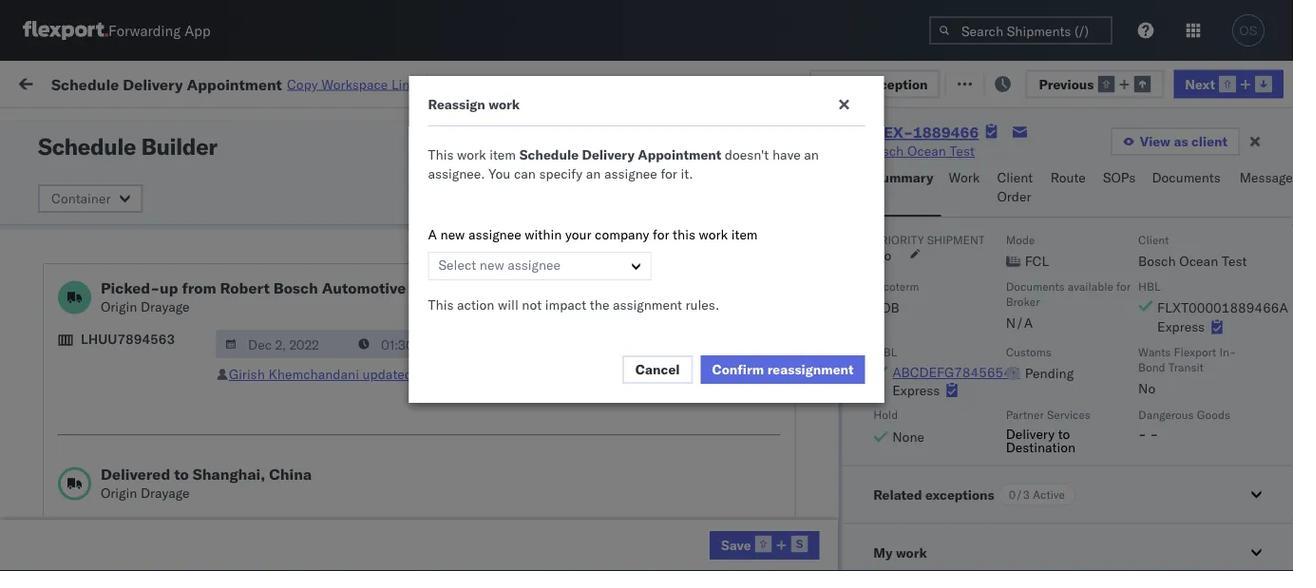 Task type: describe. For each thing, give the bounding box(es) containing it.
workspace
[[321, 76, 388, 92]]

flex- down 'shipment'
[[942, 274, 983, 291]]

import
[[160, 74, 203, 90]]

2 1846748 from the top
[[983, 274, 1040, 291]]

this for this action will not impact the assignment rules.
[[428, 296, 454, 313]]

express for mbl
[[892, 381, 940, 398]]

1 nov from the top
[[296, 232, 321, 249]]

container button
[[38, 184, 143, 213]]

picked-
[[101, 278, 160, 297]]

workitem button
[[11, 151, 276, 170]]

4 11:59 pm pdt, nov 4, 2022 from the top
[[199, 358, 373, 374]]

1 horizontal spatial dec
[[687, 75, 712, 92]]

1 4, from the top
[[324, 232, 337, 249]]

confirm for confirm reassignment
[[712, 361, 764, 378]]

broker
[[1006, 294, 1040, 308]]

resize handle column header for client name
[[689, 147, 712, 571]]

in
[[283, 118, 294, 132]]

clearance for second upload customs clearance documents link from the bottom
[[147, 180, 208, 197]]

from for 3rd schedule pickup from los angeles, ca link from the top
[[148, 389, 176, 406]]

pending
[[1025, 364, 1074, 381]]

action
[[457, 296, 495, 313]]

message
[[255, 74, 308, 90]]

flex- down flex id button
[[942, 191, 983, 207]]

pm left khemchandani
[[239, 358, 260, 374]]

snoozed : no
[[393, 118, 461, 132]]

2 schedule pickup from los angeles, ca link from the top
[[44, 305, 270, 343]]

schedule pickup from los angeles, ca for 1st schedule pickup from los angeles, ca link from the bottom of the page
[[44, 473, 256, 508]]

205
[[436, 74, 461, 90]]

origin inside delivered to shanghai, china origin drayage
[[101, 485, 137, 501]]

4 ocean fcl from the top
[[474, 400, 541, 416]]

2 lhuu7894563, uetu5238478 from the top
[[1063, 525, 1257, 541]]

0 vertical spatial 13,
[[715, 75, 736, 92]]

client inside client bosch ocean test incoterm fob
[[1138, 232, 1169, 246]]

china
[[269, 465, 312, 484]]

dangerous goods - -
[[1138, 407, 1230, 441]]

batch action
[[1188, 74, 1270, 90]]

goods
[[1197, 407, 1230, 421]]

view
[[1140, 133, 1171, 150]]

n/a
[[1006, 314, 1033, 331]]

4 schedule pickup from los angeles, ca link from the top
[[44, 472, 270, 510]]

0 vertical spatial flex-1889466
[[866, 123, 979, 142]]

los for second schedule pickup from los angeles, ca button from the bottom
[[179, 389, 200, 406]]

to inside partner services delivery to destination
[[1058, 425, 1070, 441]]

destination
[[1006, 438, 1075, 455]]

2 ceau7522281, from the top
[[1063, 274, 1161, 290]]

doesn't
[[725, 146, 769, 163]]

reassign work
[[428, 96, 520, 113]]

los for confirm pickup from los angeles, ca button
[[171, 515, 193, 531]]

3 1846748 from the top
[[983, 316, 1040, 333]]

flex- down abcdefg78456546 button
[[942, 400, 983, 416]]

2 hlxu from the top
[[1265, 274, 1293, 290]]

batch action button
[[1158, 68, 1282, 96]]

5 1846748 from the top
[[983, 400, 1040, 416]]

this action will not impact the assignment rules.
[[428, 296, 720, 313]]

lock schedule
[[434, 184, 523, 201]]

action
[[1228, 74, 1270, 90]]

flex-1889466 link
[[866, 123, 979, 142]]

client
[[1192, 133, 1228, 150]]

1 schedule delivery appointment button from the top
[[44, 230, 234, 251]]

within
[[525, 226, 562, 243]]

ca for 2nd schedule pickup from los angeles, ca link from the top
[[44, 325, 62, 341]]

for left this
[[653, 226, 669, 243]]

2 pdt, from the top
[[263, 274, 293, 291]]

1 horizontal spatial exception
[[996, 74, 1058, 90]]

new for a
[[441, 226, 465, 243]]

in-
[[1219, 344, 1236, 358]]

container for container
[[51, 190, 111, 207]]

this for this work item schedule delivery appointment
[[428, 146, 454, 163]]

1 pdt, from the top
[[263, 232, 293, 249]]

3 schedule pickup from los angeles, ca button from the top
[[44, 388, 270, 428]]

work,
[[199, 118, 230, 132]]

6 flex-1846748 from the top
[[942, 441, 1040, 458]]

flex- down flex-1660288
[[942, 232, 983, 249]]

to inside delivered to shanghai, china origin drayage
[[174, 465, 189, 484]]

mbl/mawb number button
[[1177, 151, 1293, 170]]

1 lhuu7894563, from the top
[[1063, 483, 1161, 499]]

summary button
[[865, 161, 941, 217]]

documents inside button
[[1152, 169, 1221, 186]]

khemchandani
[[268, 366, 359, 382]]

delivered to shanghai, china origin drayage
[[101, 465, 312, 501]]

0 vertical spatial no
[[446, 118, 461, 132]]

4 4, from the top
[[324, 358, 337, 374]]

ca for 3rd schedule pickup from los angeles, ca link from the top
[[44, 408, 62, 425]]

os button
[[1227, 9, 1271, 52]]

for left work,
[[181, 118, 197, 132]]

appointment up it.
[[638, 146, 721, 163]]

client order button
[[990, 161, 1043, 217]]

3 hlxu from the top
[[1265, 315, 1293, 332]]

Search Shipments (/) text field
[[929, 16, 1113, 45]]

205 on track
[[436, 74, 514, 90]]

your
[[565, 226, 591, 243]]

6 ceau7522281, from the top
[[1063, 441, 1161, 458]]

2 test123456 from the top
[[1187, 316, 1267, 333]]

1 horizontal spatial an
[[804, 146, 819, 163]]

flex- down exceptions
[[942, 525, 983, 542]]

test inside client bosch ocean test incoterm fob
[[1222, 252, 1247, 269]]

delivered
[[101, 465, 170, 484]]

flexport. image
[[23, 21, 108, 40]]

for inside doesn't have an assignee. you can specify an assignee for it.
[[661, 165, 677, 182]]

container numbers button
[[1054, 143, 1158, 178]]

girish khemchandani updated on feb 7 button
[[229, 366, 469, 382]]

2 vertical spatial 1889466
[[983, 525, 1040, 542]]

ocean inside client bosch ocean test incoterm fob
[[1179, 252, 1218, 269]]

assignee inside doesn't have an assignee. you can specify an assignee for it.
[[604, 165, 657, 182]]

1 - from the left
[[1138, 425, 1146, 441]]

1 hlxu6269489, from the top
[[1164, 232, 1262, 249]]

services
[[1047, 407, 1090, 421]]

work inside button
[[896, 544, 927, 560]]

new for select
[[480, 257, 504, 273]]

pickup for 3rd schedule pickup from los angeles, ca link from the top
[[103, 389, 144, 406]]

confirm pickup from los angeles, ca
[[44, 515, 248, 550]]

girish khemchandani updated on feb 7
[[229, 366, 469, 382]]

forwarding app link
[[23, 21, 211, 40]]

3 4, from the top
[[324, 316, 337, 333]]

7
[[460, 366, 469, 382]]

work down log
[[489, 96, 520, 113]]

0 horizontal spatial work
[[206, 74, 240, 90]]

upload customs clearance documents for first upload customs clearance documents link from the bottom
[[44, 431, 208, 467]]

6 1846748 from the top
[[983, 441, 1040, 458]]

schedule delivery appointment for 2nd schedule delivery appointment button from the bottom
[[44, 231, 234, 248]]

sops button
[[1096, 161, 1145, 217]]

1 upload customs clearance documents button from the top
[[44, 179, 270, 219]]

0 vertical spatial 1889466
[[913, 123, 979, 142]]

1 vertical spatial customs
[[1006, 344, 1051, 358]]

3 test123456 from the top
[[1187, 358, 1267, 374]]

1 uetu5238478 from the top
[[1165, 483, 1257, 499]]

0 horizontal spatial file exception
[[839, 75, 928, 92]]

schedule delivery appointment link for second schedule delivery appointment button
[[44, 356, 234, 375]]

sops
[[1103, 169, 1136, 186]]

it.
[[681, 165, 693, 182]]

4 ceau7522281, hlxu6269489, hlxu from the top
[[1063, 357, 1293, 374]]

previous
[[1039, 75, 1094, 92]]

0/3
[[1008, 487, 1030, 501]]

my work button
[[843, 524, 1293, 571]]

consignee
[[721, 155, 776, 170]]

work up by:
[[54, 69, 103, 95]]

activity log button
[[437, 72, 508, 96]]

confirm for confirm pickup from los angeles, ca
[[44, 515, 92, 531]]

shanghai,
[[193, 465, 265, 484]]

priority
[[873, 232, 924, 246]]

759 at risk
[[349, 74, 415, 90]]

resize handle column header for workitem
[[272, 147, 295, 571]]

drayage inside delivered to shanghai, china origin drayage
[[141, 485, 190, 501]]

save
[[721, 537, 751, 553]]

appointment down lhuu7894563
[[156, 357, 234, 373]]

1 11:59 pm pdt, nov 4, 2022 from the top
[[199, 232, 373, 249]]

1 flex-1846748 from the top
[[942, 232, 1040, 249]]

0 horizontal spatial exception
[[866, 75, 928, 92]]

los for third schedule pickup from los angeles, ca button from the bottom
[[179, 306, 200, 322]]

documents button
[[1145, 161, 1232, 217]]

flex- up abcdefg78456546 button
[[942, 316, 983, 333]]

next button
[[1174, 70, 1284, 98]]

5 flex-1846748 from the top
[[942, 400, 1040, 416]]

available
[[1067, 278, 1113, 293]]

2 - from the left
[[1150, 425, 1158, 441]]

pm up the robert on the left of page
[[239, 232, 260, 249]]

: for snoozed
[[437, 118, 441, 132]]

can
[[514, 165, 536, 182]]

9 resize handle column header from the left
[[1259, 147, 1282, 571]]

5 hlxu6269489, from the top
[[1164, 399, 1262, 416]]

client name button
[[588, 151, 693, 170]]

no inside wants flexport in- bond transit no
[[1138, 380, 1155, 396]]

none
[[892, 428, 924, 444]]

1 vertical spatial item
[[732, 226, 758, 243]]

1 horizontal spatial file exception
[[970, 74, 1058, 90]]

3 hlxu6269489, from the top
[[1164, 315, 1262, 332]]

2 lhuu7894563, from the top
[[1063, 525, 1161, 541]]

0 horizontal spatial item
[[490, 146, 516, 163]]

this work item schedule delivery appointment
[[428, 146, 721, 163]]

2 nov from the top
[[296, 274, 321, 291]]

my inside button
[[873, 544, 892, 560]]

1660288
[[983, 191, 1040, 207]]

4 pdt, from the top
[[263, 358, 293, 374]]

angeles, for 2nd schedule pickup from los angeles, ca link from the top
[[204, 306, 256, 322]]

deadline button
[[189, 151, 379, 170]]

from for first schedule pickup from los angeles, ca link
[[148, 264, 176, 280]]

schedule delivery appointment link for 2nd schedule delivery appointment button from the bottom
[[44, 230, 234, 249]]

assignee for this work item
[[468, 226, 521, 243]]

0/3 active
[[1008, 487, 1065, 501]]

4 1846748 from the top
[[983, 358, 1040, 374]]

appointment up status : ready for work, blocked, in progress
[[187, 74, 282, 93]]

angeles, for 1st schedule pickup from los angeles, ca link from the bottom of the page
[[204, 473, 256, 489]]

assignment
[[613, 296, 682, 313]]

priority shipment
[[873, 232, 985, 246]]

1 hlxu from the top
[[1265, 232, 1293, 249]]

progress
[[296, 118, 344, 132]]

2 flex-1846748 from the top
[[942, 274, 1040, 291]]

client order
[[997, 169, 1033, 205]]

2 schedule pickup from los angeles, ca button from the top
[[44, 305, 270, 344]]

documents inside the 'documents available for broker n/a'
[[1006, 278, 1064, 293]]

work right this
[[699, 226, 728, 243]]

schedule delivery appointment for second schedule delivery appointment button
[[44, 357, 234, 373]]

2 abcdefg784565 from the top
[[1187, 525, 1293, 542]]

risk
[[392, 74, 415, 90]]

4 schedule pickup from los angeles, ca button from the top
[[44, 472, 270, 512]]

4 flex-1846748 from the top
[[942, 358, 1040, 374]]

save button
[[710, 531, 820, 560]]

workitem
[[21, 155, 74, 170]]

confirm pickup from los angeles, ca button
[[44, 514, 270, 554]]

1 vertical spatial 1889466
[[983, 483, 1040, 500]]

schedule delivery appointment copy workspace link
[[51, 74, 417, 93]]

759
[[349, 74, 374, 90]]

drayage inside the picked-up from robert bosch automotive steering (flep) origin drayage
[[141, 298, 190, 315]]

work up assignee.
[[457, 146, 486, 163]]

2 ocean fcl from the top
[[474, 274, 541, 291]]

2 uetu5238478 from the top
[[1165, 525, 1257, 541]]

pm up mmm d, yyyy text box
[[239, 274, 260, 291]]



Task type: vqa. For each thing, say whether or not it's contained in the screenshot.


Task type: locate. For each thing, give the bounding box(es) containing it.
1 vertical spatial assignee
[[468, 226, 521, 243]]

1 horizontal spatial my
[[873, 544, 892, 560]]

0 horizontal spatial mode
[[474, 155, 503, 170]]

4 test123456 from the top
[[1187, 400, 1267, 416]]

this
[[673, 226, 696, 243]]

2 : from the left
[[437, 118, 441, 132]]

3 schedule pickup from los angeles, ca link from the top
[[44, 388, 270, 426]]

flex- up exceptions
[[942, 441, 983, 458]]

up
[[160, 278, 178, 297]]

my work down "related"
[[873, 544, 927, 560]]

from inside the picked-up from robert bosch automotive steering (flep) origin drayage
[[182, 278, 216, 297]]

express for hbl
[[1157, 318, 1205, 335]]

from up lhuu7894563
[[148, 264, 176, 280]]

0 horizontal spatial to
[[174, 465, 189, 484]]

pickup for 1st schedule pickup from los angeles, ca link from the bottom of the page
[[103, 473, 144, 489]]

0 vertical spatial schedule delivery appointment
[[44, 231, 234, 248]]

assignee
[[604, 165, 657, 182], [468, 226, 521, 243], [508, 257, 561, 273]]

0 horizontal spatial my
[[19, 69, 49, 95]]

2 schedule delivery appointment button from the top
[[44, 356, 234, 377]]

file up the consignee button
[[839, 75, 863, 92]]

1 vertical spatial flex-1889466
[[942, 483, 1040, 500]]

resize handle column header
[[272, 147, 295, 571], [375, 147, 398, 571], [442, 147, 465, 571], [565, 147, 588, 571], [689, 147, 712, 571], [879, 147, 902, 571], [1031, 147, 1054, 571], [1155, 147, 1177, 571], [1259, 147, 1282, 571]]

robert
[[220, 278, 270, 297]]

file exception down search shipments (/) 'text box'
[[970, 74, 1058, 90]]

from inside confirm pickup from los angeles, ca
[[140, 515, 168, 531]]

specify
[[539, 165, 583, 182]]

2 upload customs clearance documents from the top
[[44, 431, 208, 467]]

4 resize handle column header from the left
[[565, 147, 588, 571]]

(0)
[[308, 74, 333, 90]]

nov up the picked-up from robert bosch automotive steering (flep) origin drayage
[[296, 232, 321, 249]]

from down the up at left
[[148, 306, 176, 322]]

flex-
[[866, 123, 913, 142], [942, 191, 983, 207], [942, 232, 983, 249], [942, 274, 983, 291], [942, 316, 983, 333], [942, 358, 983, 374], [942, 400, 983, 416], [942, 441, 983, 458], [942, 483, 983, 500], [942, 525, 983, 542]]

1 ceau7522281, hlxu6269489, hlxu from the top
[[1063, 232, 1293, 249]]

express up flexport
[[1157, 318, 1205, 335]]

2 resize handle column header from the left
[[375, 147, 398, 571]]

an
[[804, 146, 819, 163], [586, 165, 601, 182]]

from for 1st schedule pickup from los angeles, ca link from the bottom of the page
[[148, 473, 176, 489]]

angeles, for 3rd schedule pickup from los angeles, ca link from the top
[[204, 389, 256, 406]]

pickup inside confirm pickup from los angeles, ca
[[96, 515, 137, 531]]

1 schedule delivery appointment link from the top
[[44, 230, 234, 249]]

nov
[[296, 232, 321, 249], [296, 274, 321, 291], [296, 316, 321, 333], [296, 358, 321, 374]]

7 resize handle column header from the left
[[1031, 147, 1054, 571]]

this left action
[[428, 296, 454, 313]]

from for "confirm pickup from los angeles, ca" link
[[140, 515, 168, 531]]

flex-1846748 down n/a
[[942, 358, 1040, 374]]

assignee for a new assignee within your company for this work item
[[508, 257, 561, 273]]

5 ceau7522281, from the top
[[1063, 399, 1161, 416]]

customs
[[90, 180, 144, 197], [1006, 344, 1051, 358], [90, 431, 144, 448]]

2 upload from the top
[[44, 431, 87, 448]]

3 resize handle column header from the left
[[442, 147, 465, 571]]

import work button
[[152, 61, 247, 104]]

0 vertical spatial customs
[[90, 180, 144, 197]]

work
[[206, 74, 240, 90], [949, 169, 980, 186]]

schedule delivery appointment button
[[44, 230, 234, 251], [44, 356, 234, 377]]

ca for first schedule pickup from los angeles, ca link
[[44, 283, 62, 299]]

3 flex-1846748 from the top
[[942, 316, 1040, 333]]

Search Work text field
[[655, 68, 862, 96]]

container for container numbers
[[1063, 148, 1114, 162]]

1 horizontal spatial :
[[437, 118, 441, 132]]

1 test123456 from the top
[[1187, 232, 1267, 249]]

1846748 down 1660288
[[983, 232, 1040, 249]]

0 horizontal spatial new
[[441, 226, 465, 243]]

schedule delivery appointment button up picked-
[[44, 230, 234, 251]]

flex-1846748 down abcdefg78456546 button
[[942, 400, 1040, 416]]

0 horizontal spatial dec
[[295, 483, 320, 500]]

1 1846748 from the top
[[983, 232, 1040, 249]]

1 horizontal spatial client
[[997, 169, 1033, 186]]

0 vertical spatial container
[[1063, 148, 1114, 162]]

3 nov from the top
[[296, 316, 321, 333]]

0 vertical spatial mode
[[474, 155, 503, 170]]

4 hlxu from the top
[[1265, 357, 1293, 374]]

schedule pickup from los angeles, ca for 3rd schedule pickup from los angeles, ca link from the top
[[44, 389, 256, 425]]

pickup up confirm pickup from los angeles, ca
[[103, 473, 144, 489]]

schedule pickup from los angeles, ca button up "confirm pickup from los angeles, ca" link
[[44, 472, 270, 512]]

1 upload customs clearance documents from the top
[[44, 180, 208, 216]]

2 vertical spatial customs
[[90, 431, 144, 448]]

flex
[[911, 155, 933, 170]]

client inside button
[[997, 169, 1033, 186]]

2 4, from the top
[[324, 274, 337, 291]]

a new assignee within your company for this work item
[[428, 226, 758, 243]]

1 ceau7522281, from the top
[[1063, 232, 1161, 249]]

0 horizontal spatial on
[[416, 366, 431, 382]]

flex-1846748 up broker
[[942, 274, 1040, 291]]

client up order
[[997, 169, 1033, 186]]

angeles, left pst,
[[204, 473, 256, 489]]

6 hlxu from the top
[[1265, 441, 1293, 458]]

filtered by:
[[19, 116, 87, 133]]

1 vertical spatial mode
[[1006, 232, 1035, 246]]

fcl
[[517, 232, 541, 249], [1025, 252, 1049, 269], [517, 274, 541, 291], [517, 316, 541, 333], [517, 400, 541, 416]]

13, right the china
[[324, 483, 344, 500]]

1 horizontal spatial confirm
[[712, 361, 764, 378]]

1 vertical spatial upload customs clearance documents button
[[44, 430, 270, 470]]

angeles, right the up at left
[[204, 264, 256, 280]]

confirm reassignment button
[[701, 355, 865, 384]]

by:
[[69, 116, 87, 133]]

1 origin from the top
[[101, 298, 137, 315]]

nov right girish
[[296, 358, 321, 374]]

mode down 1660288
[[1006, 232, 1035, 246]]

you
[[489, 165, 511, 182]]

1 vertical spatial abcdefg784565
[[1187, 525, 1293, 542]]

confirm reassignment
[[712, 361, 854, 378]]

angeles, down girish
[[204, 389, 256, 406]]

1 vertical spatial my work
[[873, 544, 927, 560]]

flex-1846748
[[942, 232, 1040, 249], [942, 274, 1040, 291], [942, 316, 1040, 333], [942, 358, 1040, 374], [942, 400, 1040, 416], [942, 441, 1040, 458]]

1889466 down destination
[[983, 483, 1040, 500]]

file down search shipments (/) 'text box'
[[970, 74, 993, 90]]

1 schedule delivery appointment from the top
[[44, 231, 234, 248]]

2 vertical spatial no
[[1138, 380, 1155, 396]]

1 upload from the top
[[44, 180, 87, 197]]

exception down search shipments (/) 'text box'
[[996, 74, 1058, 90]]

13, right due at the top right of the page
[[715, 75, 736, 92]]

1 this from the top
[[428, 146, 454, 163]]

1 abcdefg784565 from the top
[[1187, 483, 1293, 500]]

transit
[[1168, 359, 1204, 373]]

schedule delivery appointment down lhuu7894563
[[44, 357, 234, 373]]

0 vertical spatial upload customs clearance documents button
[[44, 179, 270, 219]]

1 vertical spatial upload customs clearance documents link
[[44, 430, 270, 468]]

2 vertical spatial flex-1889466
[[942, 525, 1040, 542]]

6 resize handle column header from the left
[[879, 147, 902, 571]]

schedule pickup from los angeles, ca up delivered
[[44, 389, 256, 425]]

filtered
[[19, 116, 65, 133]]

bond
[[1138, 359, 1165, 373]]

for inside the 'documents available for broker n/a'
[[1116, 278, 1130, 293]]

schedule pickup from los angeles, ca link up delivered
[[44, 388, 270, 426]]

copy workspace link button
[[287, 76, 417, 92]]

3 ceau7522281, from the top
[[1063, 315, 1161, 332]]

1 horizontal spatial my work
[[873, 544, 927, 560]]

1 horizontal spatial mode
[[1006, 232, 1035, 246]]

schedule pickup from los angeles, ca link up "confirm pickup from los angeles, ca" link
[[44, 472, 270, 510]]

my work
[[19, 69, 103, 95], [873, 544, 927, 560]]

bosch inside the picked-up from robert bosch automotive steering (flep) origin drayage
[[273, 278, 318, 297]]

8 resize handle column header from the left
[[1155, 147, 1177, 571]]

exceptions
[[925, 486, 994, 502]]

flex id
[[911, 155, 947, 170]]

work right import
[[206, 74, 240, 90]]

ca inside confirm pickup from los angeles, ca
[[44, 534, 62, 550]]

batch
[[1188, 74, 1225, 90]]

ca for 1st schedule pickup from los angeles, ca link from the bottom of the page
[[44, 492, 62, 508]]

abcdefg78456546
[[892, 363, 1020, 380]]

1 vertical spatial this
[[428, 296, 454, 313]]

0 vertical spatial schedule delivery appointment button
[[44, 230, 234, 251]]

1 vertical spatial no
[[874, 247, 891, 263]]

4 ceau7522281, from the top
[[1063, 357, 1161, 374]]

0 vertical spatial abcdefg784565
[[1187, 483, 1293, 500]]

3 11:59 pm pdt, nov 4, 2022 from the top
[[199, 316, 373, 333]]

6 ceau7522281, hlxu6269489, hlxu from the top
[[1063, 441, 1293, 458]]

1 : from the left
[[136, 118, 140, 132]]

4 ca from the top
[[44, 492, 62, 508]]

actions
[[1236, 155, 1276, 170]]

0 horizontal spatial container
[[51, 190, 111, 207]]

drayage down delivered
[[141, 485, 190, 501]]

4 hlxu6269489, from the top
[[1164, 357, 1262, 374]]

1 horizontal spatial new
[[480, 257, 504, 273]]

partner
[[1006, 407, 1044, 421]]

origin inside the picked-up from robert bosch automotive steering (flep) origin drayage
[[101, 298, 137, 315]]

bosch inside client bosch ocean test incoterm fob
[[1138, 252, 1176, 269]]

flex- left 0/3
[[942, 483, 983, 500]]

schedule pickup from los angeles, ca link down the up at left
[[44, 305, 270, 343]]

client inside button
[[598, 155, 628, 170]]

2 horizontal spatial client
[[1138, 232, 1169, 246]]

pm left pst,
[[239, 483, 260, 500]]

an right "have"
[[804, 146, 819, 163]]

1 horizontal spatial file
[[970, 74, 993, 90]]

1889466 down 0/3
[[983, 525, 1040, 542]]

customs for second upload customs clearance documents link from the bottom
[[90, 180, 144, 197]]

hlxu6269489, down documents button
[[1164, 232, 1262, 249]]

upload customs clearance documents for second upload customs clearance documents link from the bottom
[[44, 180, 208, 216]]

: down reassign at top
[[437, 118, 441, 132]]

numbers
[[1063, 163, 1110, 177]]

5 hlxu from the top
[[1265, 399, 1293, 416]]

-- : -- -- text field
[[349, 330, 484, 358]]

from for 2nd schedule pickup from los angeles, ca link from the top
[[148, 306, 176, 322]]

for
[[181, 118, 197, 132], [661, 165, 677, 182], [653, 226, 669, 243], [1116, 278, 1130, 293]]

2 hlxu6269489, from the top
[[1164, 274, 1262, 290]]

1 schedule pickup from los angeles, ca button from the top
[[44, 263, 270, 303]]

for left 'hbl'
[[1116, 278, 1130, 293]]

appointment up the up at left
[[156, 231, 234, 248]]

dec right pst,
[[295, 483, 320, 500]]

5 resize handle column header from the left
[[689, 147, 712, 571]]

1 vertical spatial upload customs clearance documents
[[44, 431, 208, 467]]

customs up pending
[[1006, 344, 1051, 358]]

resize handle column header for mode
[[565, 147, 588, 571]]

0 vertical spatial on
[[465, 74, 480, 90]]

2 drayage from the top
[[141, 485, 190, 501]]

0 horizontal spatial 13,
[[324, 483, 344, 500]]

los for first schedule pickup from los angeles, ca button from the top of the page
[[179, 264, 200, 280]]

0 vertical spatial my work
[[19, 69, 103, 95]]

pickup down delivered
[[96, 515, 137, 531]]

0 horizontal spatial an
[[586, 165, 601, 182]]

the
[[590, 296, 609, 313]]

0 vertical spatial express
[[1157, 318, 1205, 335]]

1 vertical spatial lhuu7894563,
[[1063, 525, 1161, 541]]

appointment
[[187, 74, 282, 93], [638, 146, 721, 163], [156, 231, 234, 248], [156, 357, 234, 373]]

test123456 down messages button
[[1187, 232, 1267, 249]]

confirm
[[712, 361, 764, 378], [44, 515, 92, 531]]

angeles, down the robert on the left of page
[[204, 306, 256, 322]]

1 vertical spatial clearance
[[147, 431, 208, 448]]

0 vertical spatial assignee
[[604, 165, 657, 182]]

pickup left the up at left
[[103, 264, 144, 280]]

1 vertical spatial an
[[586, 165, 601, 182]]

confirm inside "button"
[[712, 361, 764, 378]]

2022
[[340, 232, 373, 249], [340, 274, 373, 291], [340, 316, 373, 333], [340, 358, 373, 374], [348, 483, 381, 500]]

1 ocean fcl from the top
[[474, 232, 541, 249]]

1 upload customs clearance documents link from the top
[[44, 179, 270, 217]]

messages button
[[1232, 161, 1293, 217]]

1 vertical spatial on
[[416, 366, 431, 382]]

0 vertical spatial schedule delivery appointment link
[[44, 230, 234, 249]]

2 upload customs clearance documents button from the top
[[44, 430, 270, 470]]

test123456
[[1187, 232, 1267, 249], [1187, 316, 1267, 333], [1187, 358, 1267, 374], [1187, 400, 1267, 416]]

express up hold
[[892, 381, 940, 398]]

forwarding
[[108, 21, 181, 39]]

2 ca from the top
[[44, 325, 62, 341]]

pickup for "confirm pickup from los angeles, ca" link
[[96, 515, 137, 531]]

delivery inside partner services delivery to destination
[[1006, 425, 1054, 441]]

3 schedule pickup from los angeles, ca from the top
[[44, 389, 256, 425]]

test123456 down wants flexport in- bond transit no
[[1187, 400, 1267, 416]]

ca for "confirm pickup from los angeles, ca" link
[[44, 534, 62, 550]]

dec right due at the top right of the page
[[687, 75, 712, 92]]

1 horizontal spatial work
[[949, 169, 980, 186]]

1 vertical spatial my
[[873, 544, 892, 560]]

resize handle column header for container numbers
[[1155, 147, 1177, 571]]

0 vertical spatial clearance
[[147, 180, 208, 197]]

pickup for 2nd schedule pickup from los angeles, ca link from the top
[[103, 306, 144, 322]]

0 vertical spatial upload customs clearance documents link
[[44, 179, 270, 217]]

2 clearance from the top
[[147, 431, 208, 448]]

0 horizontal spatial client
[[598, 155, 628, 170]]

0 horizontal spatial express
[[892, 381, 940, 398]]

test inside bosch ocean test link
[[950, 143, 975, 159]]

1 vertical spatial dec
[[295, 483, 320, 500]]

pm down the robert on the left of page
[[239, 316, 260, 333]]

1 vertical spatial confirm
[[44, 515, 92, 531]]

1 horizontal spatial container
[[1063, 148, 1114, 162]]

3 pdt, from the top
[[263, 316, 293, 333]]

schedule delivery appointment link
[[44, 230, 234, 249], [44, 356, 234, 375]]

2 schedule delivery appointment from the top
[[44, 357, 234, 373]]

assignee up select new assignee
[[468, 226, 521, 243]]

1846748 down n/a
[[983, 358, 1040, 374]]

file exception up flex-1889466 link at the top right of page
[[839, 75, 928, 92]]

0 horizontal spatial file
[[839, 75, 863, 92]]

0 vertical spatial uetu5238478
[[1165, 483, 1257, 499]]

from down lhuu7894563
[[148, 389, 176, 406]]

schedule pickup from los angeles, ca button up lhuu7894563
[[44, 263, 270, 303]]

6 hlxu6269489, from the top
[[1164, 441, 1262, 458]]

1 vertical spatial drayage
[[141, 485, 190, 501]]

name
[[631, 155, 662, 170]]

0 vertical spatial work
[[206, 74, 240, 90]]

0 vertical spatial lhuu7894563,
[[1063, 483, 1161, 499]]

customs up delivered
[[90, 431, 144, 448]]

4, left updated
[[324, 358, 337, 374]]

shipment
[[927, 232, 985, 246]]

2 schedule delivery appointment link from the top
[[44, 356, 234, 375]]

upload customs clearance documents button down workitem button
[[44, 179, 270, 219]]

angeles, inside confirm pickup from los angeles, ca
[[196, 515, 248, 531]]

0 vertical spatial new
[[441, 226, 465, 243]]

mbl
[[873, 344, 897, 358]]

0 vertical spatial item
[[490, 146, 516, 163]]

related
[[873, 486, 922, 502]]

1 vertical spatial schedule delivery appointment link
[[44, 356, 234, 375]]

0 vertical spatial origin
[[101, 298, 137, 315]]

1 lhuu7894563, uetu5238478 from the top
[[1063, 483, 1257, 499]]

1 horizontal spatial on
[[465, 74, 480, 90]]

schedule delivery appointment button down lhuu7894563
[[44, 356, 234, 377]]

ceau7522281, down bond
[[1063, 399, 1161, 416]]

1 schedule pickup from los angeles, ca from the top
[[44, 264, 256, 299]]

client for client name
[[598, 155, 628, 170]]

2 ceau7522281, hlxu6269489, hlxu from the top
[[1063, 274, 1293, 290]]

cancel
[[636, 361, 680, 378]]

partner services delivery to destination
[[1006, 407, 1090, 455]]

pickup
[[103, 264, 144, 280], [103, 306, 144, 322], [103, 389, 144, 406], [103, 473, 144, 489], [96, 515, 137, 531]]

resize handle column header for flex id
[[1031, 147, 1054, 571]]

3 ceau7522281, hlxu6269489, hlxu from the top
[[1063, 315, 1293, 332]]

0 vertical spatial confirm
[[712, 361, 764, 378]]

1 vertical spatial express
[[892, 381, 940, 398]]

los for first schedule pickup from los angeles, ca button from the bottom of the page
[[179, 473, 200, 489]]

1 ca from the top
[[44, 283, 62, 299]]

flex-1846748 down the partner
[[942, 441, 1040, 458]]

bosch inside bosch ocean test link
[[866, 143, 904, 159]]

0 horizontal spatial confirm
[[44, 515, 92, 531]]

2 horizontal spatial no
[[1138, 380, 1155, 396]]

1 schedule pickup from los angeles, ca link from the top
[[44, 263, 270, 301]]

pickup for first schedule pickup from los angeles, ca link
[[103, 264, 144, 280]]

angeles, for "confirm pickup from los angeles, ca" link
[[196, 515, 248, 531]]

new up (flep)
[[480, 257, 504, 273]]

ready
[[144, 118, 178, 132]]

cancel button
[[622, 355, 693, 384]]

: for status
[[136, 118, 140, 132]]

os
[[1240, 23, 1258, 38]]

0 horizontal spatial -
[[1138, 425, 1146, 441]]

reassign
[[428, 96, 485, 113]]

summary
[[873, 169, 934, 186]]

1 vertical spatial schedule delivery appointment
[[44, 357, 234, 373]]

file exception button
[[940, 68, 1071, 96], [940, 68, 1071, 96], [810, 70, 940, 98], [810, 70, 940, 98]]

exception up flex-1889466 link at the top right of page
[[866, 75, 928, 92]]

my up the filtered
[[19, 69, 49, 95]]

messages
[[1240, 169, 1293, 186]]

container up numbers
[[1063, 148, 1114, 162]]

flex- up flex
[[866, 123, 913, 142]]

confirm inside confirm pickup from los angeles, ca
[[44, 515, 92, 531]]

2 11:59 pm pdt, nov 4, 2022 from the top
[[199, 274, 373, 291]]

to down services
[[1058, 425, 1070, 441]]

test
[[950, 143, 975, 159], [681, 232, 706, 249], [805, 232, 830, 249], [1222, 252, 1247, 269], [681, 274, 706, 291], [681, 316, 706, 333], [681, 358, 706, 374], [805, 358, 830, 374], [681, 400, 706, 416], [805, 400, 830, 416], [805, 441, 830, 458], [805, 483, 830, 500], [681, 525, 706, 542], [805, 525, 830, 542]]

2 upload customs clearance documents link from the top
[[44, 430, 270, 468]]

a
[[428, 226, 437, 243]]

my down "related"
[[873, 544, 892, 560]]

schedule pickup from los angeles, ca for first schedule pickup from los angeles, ca link
[[44, 264, 256, 299]]

flex-1660288
[[942, 191, 1040, 207]]

4, up automotive at the left of the page
[[324, 232, 337, 249]]

1 horizontal spatial item
[[732, 226, 758, 243]]

flex id button
[[902, 151, 1035, 170]]

mode inside button
[[474, 155, 503, 170]]

0 vertical spatial lhuu7894563, uetu5238478
[[1063, 483, 1257, 499]]

flex-1889466 button
[[911, 478, 1044, 505], [911, 478, 1044, 505], [911, 520, 1044, 547], [911, 520, 1044, 547]]

schedule pickup from los angeles, ca button up delivered
[[44, 388, 270, 428]]

1 horizontal spatial express
[[1157, 318, 1205, 335]]

resize handle column header for consignee
[[879, 147, 902, 571]]

schedule pickup from los angeles, ca for 2nd schedule pickup from los angeles, ca link from the top
[[44, 306, 256, 341]]

flex-1889466
[[866, 123, 979, 142], [942, 483, 1040, 500], [942, 525, 1040, 542]]

MMM D, YYYY text field
[[216, 330, 351, 358]]

0 vertical spatial upload
[[44, 180, 87, 197]]

status
[[103, 118, 136, 132]]

confirm pickup from los angeles, ca link
[[44, 514, 270, 552]]

upload customs clearance documents up confirm pickup from los angeles, ca
[[44, 431, 208, 467]]

import work
[[160, 74, 240, 90]]

steering
[[410, 278, 471, 297]]

schedule pickup from los angeles, ca button down the up at left
[[44, 305, 270, 344]]

: left ready
[[136, 118, 140, 132]]

angeles, down delivered to shanghai, china origin drayage
[[196, 515, 248, 531]]

container inside container numbers button
[[1063, 148, 1114, 162]]

3 ca from the top
[[44, 408, 62, 425]]

new
[[441, 226, 465, 243], [480, 257, 504, 273]]

mbl/mawb number
[[1187, 155, 1293, 170]]

pm up "have"
[[779, 75, 800, 92]]

1 vertical spatial schedule delivery appointment button
[[44, 356, 234, 377]]

clearance down builder
[[147, 180, 208, 197]]

container
[[1063, 148, 1114, 162], [51, 190, 111, 207]]

1 vertical spatial container
[[51, 190, 111, 207]]

schedule pickup from los angeles, ca down the up at left
[[44, 306, 256, 341]]

1846748 up broker
[[983, 274, 1040, 291]]

item up you
[[490, 146, 516, 163]]

my work inside button
[[873, 544, 927, 560]]

schedule pickup from los angeles, ca
[[44, 264, 256, 299], [44, 306, 256, 341], [44, 389, 256, 425], [44, 473, 256, 508]]

1 drayage from the top
[[141, 298, 190, 315]]

los inside confirm pickup from los angeles, ca
[[171, 515, 193, 531]]

due dec 13, 11:59 pm
[[659, 75, 800, 92]]

(flep)
[[475, 278, 526, 297]]

snooze
[[408, 155, 445, 170]]

flex- right mbl
[[942, 358, 983, 374]]

hlxu6269489, down wants flexport in- bond transit no
[[1164, 399, 1262, 416]]

upload customs clearance documents link down workitem button
[[44, 179, 270, 217]]

work down "related"
[[896, 544, 927, 560]]

0 horizontal spatial no
[[446, 118, 461, 132]]

my work up filtered by:
[[19, 69, 103, 95]]

client bosch ocean test incoterm fob
[[873, 232, 1247, 315]]

3 ocean fcl from the top
[[474, 316, 541, 333]]

ceau7522281, down services
[[1063, 441, 1161, 458]]

0 vertical spatial upload customs clearance documents
[[44, 180, 208, 216]]

4 nov from the top
[[296, 358, 321, 374]]

1846748 down the partner
[[983, 441, 1040, 458]]

flex-1660288 button
[[911, 186, 1044, 212], [911, 186, 1044, 212]]

2 schedule pickup from los angeles, ca from the top
[[44, 306, 256, 341]]

upload customs clearance documents down workitem button
[[44, 180, 208, 216]]

no down reassign at top
[[446, 118, 461, 132]]

1 horizontal spatial no
[[874, 247, 891, 263]]

4, up mmm d, yyyy text box
[[324, 274, 337, 291]]

angeles, for first schedule pickup from los angeles, ca link
[[204, 264, 256, 280]]

1 vertical spatial work
[[949, 169, 980, 186]]

container inside button
[[51, 190, 111, 207]]

client for client order
[[997, 169, 1033, 186]]

0 vertical spatial drayage
[[141, 298, 190, 315]]

drayage down the up at left
[[141, 298, 190, 315]]

5 ceau7522281, hlxu6269489, hlxu from the top
[[1063, 399, 1293, 416]]

1846748 up destination
[[983, 400, 1040, 416]]

this up assignee.
[[428, 146, 454, 163]]

4 schedule pickup from los angeles, ca from the top
[[44, 473, 256, 508]]

1 horizontal spatial -
[[1150, 425, 1158, 441]]

no down bond
[[1138, 380, 1155, 396]]

1 horizontal spatial to
[[1058, 425, 1070, 441]]

0 vertical spatial an
[[804, 146, 819, 163]]

clearance for first upload customs clearance documents link from the bottom
[[147, 431, 208, 448]]

13,
[[715, 75, 736, 92], [324, 483, 344, 500]]

0 horizontal spatial my work
[[19, 69, 103, 95]]

upload customs clearance documents link
[[44, 179, 270, 217], [44, 430, 270, 468]]

abcdefg78456546 button
[[892, 363, 1020, 380]]

customs for first upload customs clearance documents link from the bottom
[[90, 431, 144, 448]]



